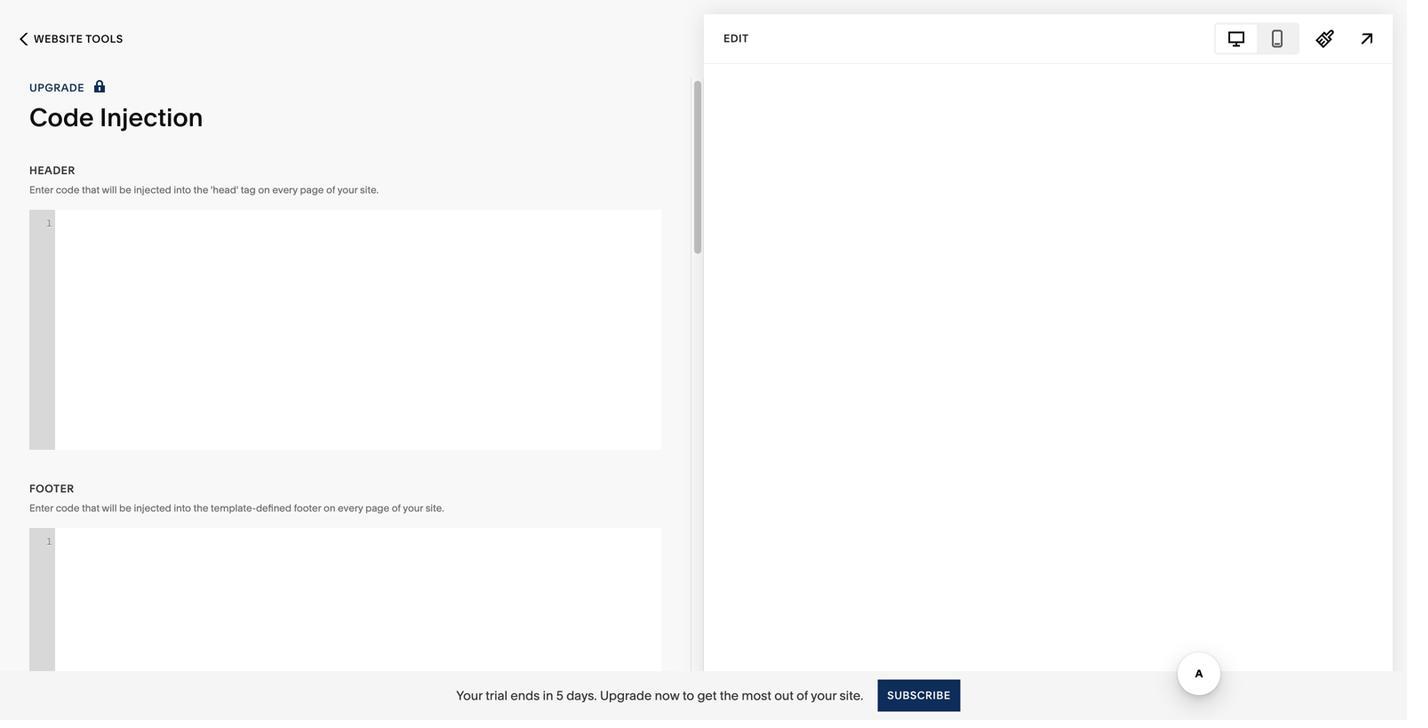 Task type: locate. For each thing, give the bounding box(es) containing it.
1 for footer
[[46, 535, 52, 548]]

page right the tag on the top left of page
[[300, 184, 324, 196]]

defined
[[256, 503, 292, 515]]

1 will from the top
[[102, 184, 117, 196]]

upgrade inside button
[[29, 81, 84, 94]]

0 vertical spatial page
[[300, 184, 324, 196]]

be for footer
[[119, 503, 131, 515]]

1 vertical spatial injected
[[134, 503, 171, 515]]

upgrade up code
[[29, 81, 84, 94]]

the
[[194, 184, 208, 196], [194, 503, 208, 515], [720, 688, 739, 704]]

1 vertical spatial site.
[[426, 503, 444, 515]]

5
[[557, 688, 564, 704]]

1 vertical spatial page
[[366, 503, 390, 515]]

into inside header enter code that will be injected into the 'head' tag on every page of your site.
[[174, 184, 191, 196]]

into left template- on the left bottom of page
[[174, 503, 191, 515]]

1 horizontal spatial on
[[324, 503, 336, 515]]

every right the tag on the top left of page
[[272, 184, 298, 196]]

2 that from the top
[[82, 503, 100, 515]]

website tools button
[[0, 20, 143, 59]]

of inside the footer enter code that will be injected into the template-defined footer on every page of your site.
[[392, 503, 401, 515]]

that
[[82, 184, 100, 196], [82, 503, 100, 515]]

1 injected from the top
[[134, 184, 171, 196]]

0 horizontal spatial site.
[[360, 184, 379, 196]]

1 horizontal spatial of
[[392, 503, 401, 515]]

1 be from the top
[[119, 184, 131, 196]]

will for footer
[[102, 503, 117, 515]]

0 vertical spatial will
[[102, 184, 117, 196]]

1 vertical spatial that
[[82, 503, 100, 515]]

2 be from the top
[[119, 503, 131, 515]]

page
[[300, 184, 324, 196], [366, 503, 390, 515]]

of
[[326, 184, 335, 196], [392, 503, 401, 515], [797, 688, 809, 704]]

the left template- on the left bottom of page
[[194, 503, 208, 515]]

0 horizontal spatial of
[[326, 184, 335, 196]]

enter down header
[[29, 184, 53, 196]]

page right footer
[[366, 503, 390, 515]]

in
[[543, 688, 554, 704]]

website tools
[[34, 32, 123, 45]]

injected left template- on the left bottom of page
[[134, 503, 171, 515]]

1 1 from the top
[[46, 217, 52, 229]]

1 vertical spatial the
[[194, 503, 208, 515]]

code for footer
[[56, 503, 80, 515]]

1
[[46, 217, 52, 229], [46, 535, 52, 548]]

into
[[174, 184, 191, 196], [174, 503, 191, 515]]

1 that from the top
[[82, 184, 100, 196]]

2 enter from the top
[[29, 503, 53, 515]]

the left 'head'
[[194, 184, 208, 196]]

0 vertical spatial your
[[338, 184, 358, 196]]

0 vertical spatial 1
[[46, 217, 52, 229]]

1 vertical spatial code
[[56, 503, 80, 515]]

1 vertical spatial your
[[403, 503, 423, 515]]

into inside the footer enter code that will be injected into the template-defined footer on every page of your site.
[[174, 503, 191, 515]]

injected for footer
[[134, 503, 171, 515]]

0 vertical spatial site.
[[360, 184, 379, 196]]

out
[[775, 688, 794, 704]]

will
[[102, 184, 117, 196], [102, 503, 117, 515]]

code inside the footer enter code that will be injected into the template-defined footer on every page of your site.
[[56, 503, 80, 515]]

1 vertical spatial of
[[392, 503, 401, 515]]

2 vertical spatial your
[[811, 688, 837, 704]]

'head'
[[211, 184, 239, 196]]

will inside the footer enter code that will be injected into the template-defined footer on every page of your site.
[[102, 503, 117, 515]]

0 horizontal spatial your
[[338, 184, 358, 196]]

be inside header enter code that will be injected into the 'head' tag on every page of your site.
[[119, 184, 131, 196]]

injected left 'head'
[[134, 184, 171, 196]]

0 vertical spatial into
[[174, 184, 191, 196]]

your
[[457, 688, 483, 704]]

2 will from the top
[[102, 503, 117, 515]]

enter
[[29, 184, 53, 196], [29, 503, 53, 515]]

1 vertical spatial upgrade
[[600, 688, 652, 704]]

trial
[[486, 688, 508, 704]]

the for header
[[194, 184, 208, 196]]

injected inside header enter code that will be injected into the 'head' tag on every page of your site.
[[134, 184, 171, 196]]

2 into from the top
[[174, 503, 191, 515]]

code inside header enter code that will be injected into the 'head' tag on every page of your site.
[[56, 184, 80, 196]]

1 horizontal spatial page
[[366, 503, 390, 515]]

code down the footer
[[56, 503, 80, 515]]

2 injected from the top
[[134, 503, 171, 515]]

site. inside the footer enter code that will be injected into the template-defined footer on every page of your site.
[[426, 503, 444, 515]]

that inside header enter code that will be injected into the 'head' tag on every page of your site.
[[82, 184, 100, 196]]

edit button
[[712, 22, 761, 55]]

on inside header enter code that will be injected into the 'head' tag on every page of your site.
[[258, 184, 270, 196]]

of right footer
[[392, 503, 401, 515]]

the for footer
[[194, 503, 208, 515]]

website
[[34, 32, 83, 45]]

every right footer
[[338, 503, 363, 515]]

of right the tag on the top left of page
[[326, 184, 335, 196]]

injected inside the footer enter code that will be injected into the template-defined footer on every page of your site.
[[134, 503, 171, 515]]

your
[[338, 184, 358, 196], [403, 503, 423, 515], [811, 688, 837, 704]]

that for footer
[[82, 503, 100, 515]]

0 vertical spatial every
[[272, 184, 298, 196]]

2 vertical spatial site.
[[840, 688, 864, 704]]

page inside the footer enter code that will be injected into the template-defined footer on every page of your site.
[[366, 503, 390, 515]]

on
[[258, 184, 270, 196], [324, 503, 336, 515]]

1 for header
[[46, 217, 52, 229]]

0 horizontal spatial page
[[300, 184, 324, 196]]

1 horizontal spatial upgrade
[[600, 688, 652, 704]]

0 vertical spatial enter
[[29, 184, 53, 196]]

1 vertical spatial be
[[119, 503, 131, 515]]

injected
[[134, 184, 171, 196], [134, 503, 171, 515]]

enter inside header enter code that will be injected into the 'head' tag on every page of your site.
[[29, 184, 53, 196]]

be inside the footer enter code that will be injected into the template-defined footer on every page of your site.
[[119, 503, 131, 515]]

2 vertical spatial of
[[797, 688, 809, 704]]

1 enter from the top
[[29, 184, 53, 196]]

of right out
[[797, 688, 809, 704]]

0 vertical spatial of
[[326, 184, 335, 196]]

1 down the footer
[[46, 535, 52, 548]]

code
[[29, 102, 94, 133]]

will inside header enter code that will be injected into the 'head' tag on every page of your site.
[[102, 184, 117, 196]]

the inside header enter code that will be injected into the 'head' tag on every page of your site.
[[194, 184, 208, 196]]

that inside the footer enter code that will be injected into the template-defined footer on every page of your site.
[[82, 503, 100, 515]]

0 horizontal spatial every
[[272, 184, 298, 196]]

the right "get"
[[720, 688, 739, 704]]

1 vertical spatial will
[[102, 503, 117, 515]]

header enter code that will be injected into the 'head' tag on every page of your site.
[[29, 164, 379, 196]]

the inside the footer enter code that will be injected into the template-defined footer on every page of your site.
[[194, 503, 208, 515]]

upgrade
[[29, 81, 84, 94], [600, 688, 652, 704]]

into left 'head'
[[174, 184, 191, 196]]

2 code from the top
[[56, 503, 80, 515]]

1 code from the top
[[56, 184, 80, 196]]

1 horizontal spatial every
[[338, 503, 363, 515]]

on right footer
[[324, 503, 336, 515]]

0 horizontal spatial upgrade
[[29, 81, 84, 94]]

0 vertical spatial upgrade
[[29, 81, 84, 94]]

0 vertical spatial code
[[56, 184, 80, 196]]

code down header
[[56, 184, 80, 196]]

0 vertical spatial be
[[119, 184, 131, 196]]

1 horizontal spatial your
[[403, 503, 423, 515]]

enter down the footer
[[29, 503, 53, 515]]

1 into from the top
[[174, 184, 191, 196]]

0 vertical spatial on
[[258, 184, 270, 196]]

upgrade left now
[[600, 688, 652, 704]]

tag
[[241, 184, 256, 196]]

will for header
[[102, 184, 117, 196]]

enter inside the footer enter code that will be injected into the template-defined footer on every page of your site.
[[29, 503, 53, 515]]

1 vertical spatial every
[[338, 503, 363, 515]]

1 vertical spatial enter
[[29, 503, 53, 515]]

0 vertical spatial injected
[[134, 184, 171, 196]]

every
[[272, 184, 298, 196], [338, 503, 363, 515]]

tab list
[[1217, 24, 1299, 53]]

1 down header
[[46, 217, 52, 229]]

1 vertical spatial on
[[324, 503, 336, 515]]

code
[[56, 184, 80, 196], [56, 503, 80, 515]]

be
[[119, 184, 131, 196], [119, 503, 131, 515]]

0 horizontal spatial on
[[258, 184, 270, 196]]

0 vertical spatial that
[[82, 184, 100, 196]]

injection
[[100, 102, 203, 133]]

2 1 from the top
[[46, 535, 52, 548]]

on right the tag on the top left of page
[[258, 184, 270, 196]]

1 vertical spatial 1
[[46, 535, 52, 548]]

0 vertical spatial the
[[194, 184, 208, 196]]

1 horizontal spatial site.
[[426, 503, 444, 515]]

site.
[[360, 184, 379, 196], [426, 503, 444, 515], [840, 688, 864, 704]]

1 vertical spatial into
[[174, 503, 191, 515]]

tools
[[86, 32, 123, 45]]

on inside the footer enter code that will be injected into the template-defined footer on every page of your site.
[[324, 503, 336, 515]]



Task type: vqa. For each thing, say whether or not it's contained in the screenshot.
Upgrade
yes



Task type: describe. For each thing, give the bounding box(es) containing it.
of inside header enter code that will be injected into the 'head' tag on every page of your site.
[[326, 184, 335, 196]]

now
[[655, 688, 680, 704]]

code injection
[[29, 102, 203, 133]]

be for header
[[119, 184, 131, 196]]

enter for footer
[[29, 503, 53, 515]]

days.
[[567, 688, 597, 704]]

header
[[29, 164, 75, 177]]

to
[[683, 688, 695, 704]]

most
[[742, 688, 772, 704]]

footer
[[294, 503, 321, 515]]

enter for header
[[29, 184, 53, 196]]

page inside header enter code that will be injected into the 'head' tag on every page of your site.
[[300, 184, 324, 196]]

edit
[[724, 32, 749, 45]]

your trial ends in 5 days. upgrade now to get the most out of your site.
[[457, 688, 864, 704]]

your inside the footer enter code that will be injected into the template-defined footer on every page of your site.
[[403, 503, 423, 515]]

subscribe button
[[878, 680, 961, 712]]

template-
[[211, 503, 256, 515]]

upgrade button
[[29, 78, 109, 98]]

your inside header enter code that will be injected into the 'head' tag on every page of your site.
[[338, 184, 358, 196]]

2 horizontal spatial your
[[811, 688, 837, 704]]

site. inside header enter code that will be injected into the 'head' tag on every page of your site.
[[360, 184, 379, 196]]

into for header
[[174, 184, 191, 196]]

every inside the footer enter code that will be injected into the template-defined footer on every page of your site.
[[338, 503, 363, 515]]

that for header
[[82, 184, 100, 196]]

injected for header
[[134, 184, 171, 196]]

2 horizontal spatial site.
[[840, 688, 864, 704]]

2 vertical spatial the
[[720, 688, 739, 704]]

footer enter code that will be injected into the template-defined footer on every page of your site.
[[29, 482, 444, 515]]

code for header
[[56, 184, 80, 196]]

get
[[698, 688, 717, 704]]

into for footer
[[174, 503, 191, 515]]

subscribe
[[888, 689, 951, 702]]

every inside header enter code that will be injected into the 'head' tag on every page of your site.
[[272, 184, 298, 196]]

2 horizontal spatial of
[[797, 688, 809, 704]]

footer
[[29, 482, 74, 495]]

ends
[[511, 688, 540, 704]]



